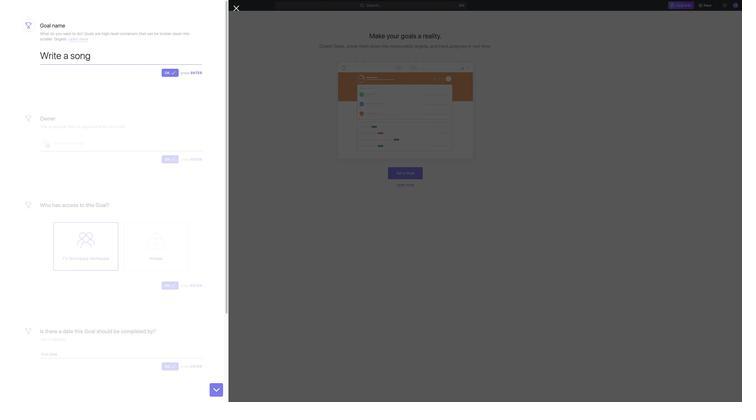 Task type: vqa. For each thing, say whether or not it's contained in the screenshot.
different
no



Task type: locate. For each thing, give the bounding box(es) containing it.
goal right set
[[407, 171, 415, 175]]

1 horizontal spatial more
[[407, 183, 414, 187]]

into right broken
[[183, 31, 190, 36]]

who
[[40, 202, 51, 208]]

press enter for who has access to this goal?
[[181, 283, 202, 288]]

0 vertical spatial goal
[[40, 22, 51, 29]]

down down make
[[371, 44, 381, 49]]

this left goal?
[[86, 202, 94, 208]]

2 ok from the top
[[165, 157, 170, 162]]

None text field
[[40, 50, 202, 65]]

goals
[[401, 32, 417, 40]]

1 horizontal spatial learn
[[397, 183, 406, 187]]

into down your
[[382, 44, 390, 49]]

0 vertical spatial down
[[173, 31, 182, 36]]

more down do?
[[79, 37, 88, 41]]

press enter
[[181, 71, 202, 75], [181, 157, 202, 162], [181, 283, 202, 288], [181, 365, 202, 369]]

more down the set a goal
[[407, 183, 414, 187]]

4 ok from the top
[[165, 365, 170, 369]]

0 vertical spatial this
[[86, 202, 94, 208]]

0 vertical spatial more
[[79, 37, 88, 41]]

upgrade link
[[669, 2, 695, 9]]

1 vertical spatial a
[[404, 171, 406, 175]]

owner(s)
[[68, 140, 83, 145]]

learn right . in the left of the page
[[69, 37, 78, 41]]

broken
[[160, 31, 172, 36]]

is
[[40, 328, 44, 334]]

0 horizontal spatial down
[[173, 31, 182, 36]]

3 press from the top
[[181, 283, 190, 288]]

reality.
[[423, 32, 442, 40]]

2 enter from the top
[[191, 157, 202, 162]]

goal left the should
[[85, 328, 95, 334]]

2 workspace from the left
[[90, 256, 110, 261]]

4 press enter from the top
[[181, 365, 202, 369]]

4 press from the top
[[181, 365, 190, 369]]

3 ok from the top
[[165, 283, 170, 288]]

goal
[[40, 22, 51, 29], [407, 171, 415, 175], [85, 328, 95, 334]]

to left do?
[[72, 31, 76, 36]]

2 ok button from the top
[[162, 155, 179, 163]]

1 horizontal spatial to
[[80, 202, 85, 208]]

3 ok button from the top
[[162, 282, 179, 290]]

dialog containing goal name
[[0, 0, 240, 402]]

in
[[469, 44, 472, 49]]

goal?
[[96, 202, 109, 208]]

this for to
[[86, 202, 94, 208]]

into inside what do you want to do? goals are high-level containers that can be broken down into smaller
[[183, 31, 190, 36]]

learn more link down the set a goal
[[397, 183, 414, 187]]

0 vertical spatial to
[[72, 31, 76, 36]]

1 vertical spatial goal
[[407, 171, 415, 175]]

0 vertical spatial learn more link
[[69, 37, 88, 42]]

1 horizontal spatial into
[[382, 44, 390, 49]]

team space tree
[[2, 112, 66, 185]]

be right can
[[154, 31, 159, 36]]

measurable
[[391, 44, 414, 49]]

team space
[[13, 123, 34, 128]]

1 vertical spatial learn
[[397, 183, 406, 187]]

a up targets,
[[418, 32, 422, 40]]

1 press from the top
[[181, 71, 190, 75]]

do
[[50, 31, 55, 36]]

0 vertical spatial be
[[154, 31, 159, 36]]

into
[[183, 31, 190, 36], [382, 44, 390, 49]]

learn down set
[[397, 183, 406, 187]]

0 vertical spatial learn
[[69, 37, 78, 41]]

space
[[23, 123, 34, 128]]

to
[[72, 31, 76, 36], [80, 202, 85, 208]]

to right the access
[[80, 202, 85, 208]]

workspace
[[69, 256, 89, 261], [90, 256, 110, 261]]

down
[[173, 31, 182, 36], [371, 44, 381, 49]]

goals
[[84, 31, 94, 36]]

1 vertical spatial to
[[80, 202, 85, 208]]

0 horizontal spatial this
[[75, 328, 83, 334]]

0 vertical spatial a
[[418, 32, 422, 40]]

ok button for who has access to this goal?
[[162, 282, 179, 290]]

dialog
[[0, 0, 240, 402]]

new button
[[697, 1, 716, 10]]

ok button for owner
[[162, 155, 179, 163]]

create goals, break them down into measurable targets, and track progress in real-time.
[[320, 44, 492, 49]]

enter
[[191, 71, 202, 75], [191, 157, 202, 162], [191, 283, 202, 288], [191, 365, 202, 369]]

ok for owner
[[165, 157, 170, 162]]

ok
[[165, 71, 170, 75], [165, 157, 170, 162], [165, 283, 170, 288], [165, 365, 170, 369]]

a right set
[[404, 171, 406, 175]]

smaller
[[40, 37, 53, 41]]

4 enter from the top
[[191, 365, 202, 369]]

1 horizontal spatial workspace
[[90, 256, 110, 261]]

them
[[359, 44, 369, 49]]

containers
[[120, 31, 138, 36]]

3 enter from the top
[[191, 283, 202, 288]]

2 press from the top
[[181, 157, 190, 162]]

press
[[181, 71, 190, 75], [181, 157, 190, 162], [181, 283, 190, 288], [181, 365, 190, 369]]

0 horizontal spatial to
[[72, 31, 76, 36]]

2 vertical spatial a
[[59, 328, 62, 334]]

this
[[86, 202, 94, 208], [75, 328, 83, 334]]

2 press enter from the top
[[181, 157, 202, 162]]

1 horizontal spatial this
[[86, 202, 94, 208]]

1 horizontal spatial be
[[154, 31, 159, 36]]

more
[[79, 37, 88, 41], [407, 183, 414, 187]]

1 vertical spatial into
[[382, 44, 390, 49]]

learn more link down do?
[[69, 37, 88, 42]]

2 vertical spatial goal
[[85, 328, 95, 334]]

2 horizontal spatial goal
[[407, 171, 415, 175]]

0 horizontal spatial into
[[183, 31, 190, 36]]

1 enter from the top
[[191, 71, 202, 75]]

date
[[63, 328, 73, 334]]

3 press enter from the top
[[181, 283, 202, 288]]

⌘k
[[459, 3, 465, 8]]

0 horizontal spatial workspace
[[69, 256, 89, 261]]

want
[[63, 31, 71, 36]]

learn more
[[397, 183, 414, 187]]

1 vertical spatial down
[[371, 44, 381, 49]]

can
[[147, 31, 153, 36]]

0 horizontal spatial be
[[114, 328, 120, 334]]

learn
[[69, 37, 78, 41], [397, 183, 406, 187]]

4 ok button from the top
[[162, 363, 179, 371]]

be right the should
[[114, 328, 120, 334]]

and
[[431, 44, 438, 49]]

goal up what
[[40, 22, 51, 29]]

this right date
[[75, 328, 83, 334]]

high-
[[102, 31, 111, 36]]

a
[[418, 32, 422, 40], [404, 171, 406, 175], [59, 328, 62, 334]]

there
[[45, 328, 57, 334]]

a left date
[[59, 328, 62, 334]]

down right broken
[[173, 31, 182, 36]]

learn more link
[[69, 37, 88, 42], [397, 183, 414, 187]]

0 vertical spatial into
[[183, 31, 190, 36]]

1 vertical spatial this
[[75, 328, 83, 334]]

access
[[62, 202, 79, 208]]

be
[[154, 31, 159, 36], [114, 328, 120, 334]]

1 vertical spatial be
[[114, 328, 120, 334]]

ok button
[[162, 69, 179, 77], [162, 155, 179, 163], [162, 282, 179, 290], [162, 363, 179, 371]]

t's
[[62, 256, 68, 261]]

has
[[52, 202, 61, 208]]

1 vertical spatial learn more link
[[397, 183, 414, 187]]

1 workspace from the left
[[69, 256, 89, 261]]



Task type: describe. For each thing, give the bounding box(es) containing it.
1 horizontal spatial goal
[[85, 328, 95, 334]]

0 horizontal spatial goal
[[40, 22, 51, 29]]

1 horizontal spatial down
[[371, 44, 381, 49]]

upgrade
[[677, 3, 692, 8]]

team
[[13, 123, 22, 128]]

home
[[13, 28, 23, 33]]

targets,
[[415, 44, 430, 49]]

who has access to this goal?
[[40, 202, 109, 208]]

level
[[111, 31, 119, 36]]

enter for owner
[[191, 157, 202, 162]]

down inside what do you want to do? goals are high-level containers that can be broken down into smaller
[[173, 31, 182, 36]]

what
[[40, 31, 49, 36]]

ok button for is there a date this goal should be completed by?
[[162, 363, 179, 371]]

sidebar navigation
[[0, 11, 69, 402]]

choose
[[53, 140, 67, 145]]

team space link
[[13, 121, 65, 130]]

time.
[[482, 44, 492, 49]]

0 horizontal spatial a
[[59, 328, 62, 334]]

private
[[150, 256, 163, 261]]

owner
[[40, 116, 56, 122]]

be inside what do you want to do? goals are high-level containers that can be broken down into smaller
[[154, 31, 159, 36]]

make your goals a reality.
[[370, 32, 442, 40]]

make
[[370, 32, 386, 40]]

targets
[[54, 37, 67, 41]]

do?
[[77, 31, 83, 36]]

your
[[387, 32, 400, 40]]

what do you want to do? goals are high-level containers that can be broken down into smaller
[[40, 31, 190, 41]]

goal name
[[40, 22, 65, 29]]

press enter for owner
[[181, 157, 202, 162]]

goals,
[[334, 44, 346, 49]]

are
[[95, 31, 101, 36]]

press for owner
[[181, 157, 190, 162]]

break
[[347, 44, 358, 49]]

ok for who has access to this goal?
[[165, 283, 170, 288]]

choose owner(s)
[[53, 140, 83, 145]]

1 press enter from the top
[[181, 71, 202, 75]]

0 horizontal spatial more
[[79, 37, 88, 41]]

progress
[[450, 44, 468, 49]]

new
[[705, 3, 712, 8]]

by?
[[148, 328, 156, 334]]

0 horizontal spatial learn more link
[[69, 37, 88, 42]]

1 horizontal spatial learn more link
[[397, 183, 414, 187]]

press enter for is there a date this goal should be completed by?
[[181, 365, 202, 369]]

that
[[139, 31, 146, 36]]

this for date
[[75, 328, 83, 334]]

1 vertical spatial more
[[407, 183, 414, 187]]

create
[[320, 44, 333, 49]]

press for who has access to this goal?
[[181, 283, 190, 288]]

set a goal
[[397, 171, 415, 175]]

name
[[52, 22, 65, 29]]

track
[[439, 44, 449, 49]]

home link
[[2, 26, 66, 35]]

press for is there a date this goal should be completed by?
[[181, 365, 190, 369]]

.
[[67, 37, 68, 41]]

should
[[97, 328, 112, 334]]

set
[[397, 171, 403, 175]]

targets . learn more
[[54, 37, 88, 41]]

completed
[[121, 328, 146, 334]]

0 horizontal spatial learn
[[69, 37, 78, 41]]

search...
[[367, 3, 382, 8]]

is there a date this goal should be completed by?
[[40, 328, 156, 334]]

ok for is there a date this goal should be completed by?
[[165, 365, 170, 369]]

1 ok from the top
[[165, 71, 170, 75]]

real-
[[473, 44, 482, 49]]

you
[[56, 31, 62, 36]]

t's workspace workspace
[[62, 256, 110, 261]]

enter for who has access to this goal?
[[191, 283, 202, 288]]

to inside what do you want to do? goals are high-level containers that can be broken down into smaller
[[72, 31, 76, 36]]

enter for is there a date this goal should be completed by?
[[191, 365, 202, 369]]

2 horizontal spatial a
[[418, 32, 422, 40]]

1 horizontal spatial a
[[404, 171, 406, 175]]

1 ok button from the top
[[162, 69, 179, 77]]



